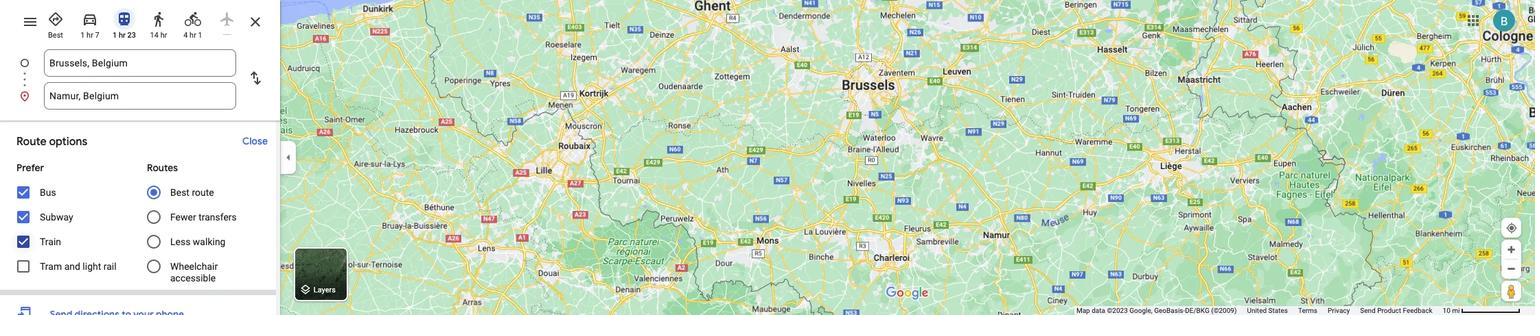 Task type: describe. For each thing, give the bounding box(es) containing it.
4
[[184, 31, 188, 40]]

rail
[[104, 262, 117, 273]]

hr for 14 hr
[[160, 31, 167, 40]]

reverse starting point and destination image
[[247, 70, 264, 87]]

prefer bus
[[16, 162, 56, 199]]

map
[[1077, 308, 1091, 315]]

layers
[[314, 287, 336, 296]]

zoom in image
[[1507, 245, 1517, 256]]

collapse side panel image
[[281, 150, 296, 166]]

send product feedback
[[1361, 308, 1433, 315]]

1 for 1 hr 7
[[81, 31, 85, 40]]

1 for 1 hr 23
[[113, 31, 117, 40]]

de/bkg
[[1186, 308, 1210, 315]]

(©2009)
[[1212, 308, 1237, 315]]

route
[[192, 188, 214, 199]]

none field starting point brussels, belgium
[[49, 49, 231, 77]]

terms button
[[1299, 307, 1318, 316]]

tram and light rail
[[40, 262, 117, 273]]

subway
[[40, 212, 73, 223]]

10 mi
[[1444, 308, 1461, 315]]

light
[[83, 262, 101, 273]]

tram
[[40, 262, 62, 273]]

14 hr radio
[[144, 5, 173, 41]]

show street view coverage image
[[1502, 282, 1522, 302]]

driving image
[[82, 11, 98, 27]]

1 hr 7
[[81, 31, 99, 40]]

data
[[1092, 308, 1106, 315]]

footer inside google maps element
[[1077, 307, 1444, 316]]

train
[[40, 237, 61, 248]]

10 mi button
[[1444, 308, 1521, 315]]

privacy
[[1328, 308, 1351, 315]]

walking image
[[150, 11, 167, 27]]

best travel modes image
[[47, 11, 64, 27]]

wheelchair
[[170, 262, 218, 273]]

close directions image
[[247, 14, 264, 30]]

14 hr
[[150, 31, 167, 40]]

send
[[1361, 308, 1376, 315]]

©2023
[[1108, 308, 1128, 315]]

hr for 1 hr 23
[[119, 31, 126, 40]]

1 hr 23
[[113, 31, 136, 40]]

Destination Namur, Belgium field
[[49, 88, 231, 104]]

send product feedback button
[[1361, 307, 1433, 316]]

privacy button
[[1328, 307, 1351, 316]]

1 inside radio
[[198, 31, 202, 40]]

close
[[243, 135, 268, 148]]

show your location image
[[1506, 223, 1519, 235]]

best for best
[[48, 31, 63, 40]]

walking
[[193, 237, 226, 248]]

zoom out image
[[1507, 264, 1517, 275]]

2 list item from the top
[[0, 82, 280, 110]]

best for best route
[[170, 188, 190, 199]]

routes
[[147, 162, 178, 174]]



Task type: locate. For each thing, give the bounding box(es) containing it.
fewer
[[170, 212, 196, 223]]

prefer
[[16, 162, 44, 174]]

united
[[1248, 308, 1267, 315]]

None field
[[49, 49, 231, 77], [49, 82, 231, 110]]

1 hr 23 radio
[[110, 5, 139, 41]]

map data ©2023 google, geobasis-de/bkg (©2009)
[[1077, 308, 1237, 315]]

1
[[81, 31, 85, 40], [113, 31, 117, 40], [198, 31, 202, 40]]

hr for 4 hr 1
[[190, 31, 196, 40]]

list item down starting point brussels, belgium "field"
[[0, 82, 280, 110]]

transit image
[[116, 11, 133, 27]]

23
[[127, 31, 136, 40]]

terms
[[1299, 308, 1318, 315]]

14
[[150, 31, 159, 40]]

1 hr 7 radio
[[76, 5, 104, 41]]

best
[[48, 31, 63, 40], [170, 188, 190, 199]]

4 hr 1
[[184, 31, 202, 40]]

footer containing map data ©2023 google, geobasis-de/bkg (©2009)
[[1077, 307, 1444, 316]]

3 hr from the left
[[160, 31, 167, 40]]

hr for 1 hr 7
[[87, 31, 93, 40]]

1 left 23
[[113, 31, 117, 40]]

less walking
[[170, 237, 226, 248]]

hr right 14
[[160, 31, 167, 40]]

1 vertical spatial none field
[[49, 82, 231, 110]]

transfers
[[199, 212, 237, 223]]

1 list item from the top
[[0, 49, 280, 93]]

product
[[1378, 308, 1402, 315]]

1 hr from the left
[[87, 31, 93, 40]]

and
[[64, 262, 80, 273]]

best down best travel modes image
[[48, 31, 63, 40]]

route options
[[16, 135, 87, 149]]

4 hr 1 radio
[[179, 5, 207, 41]]

footer
[[1077, 307, 1444, 316]]

none field down starting point brussels, belgium "field"
[[49, 82, 231, 110]]

None radio
[[213, 5, 242, 35]]

google,
[[1130, 308, 1153, 315]]

close button
[[236, 129, 275, 154]]

united states
[[1248, 308, 1289, 315]]

feedback
[[1404, 308, 1433, 315]]

2 horizontal spatial 1
[[198, 31, 202, 40]]

bus
[[40, 188, 56, 199]]

mi
[[1453, 308, 1461, 315]]

2 none field from the top
[[49, 82, 231, 110]]

list
[[0, 49, 280, 110]]

none field down 23
[[49, 49, 231, 77]]

wheelchair accessible
[[170, 262, 218, 284]]

1 inside option
[[81, 31, 85, 40]]

geobasis-
[[1155, 308, 1186, 315]]

options
[[49, 135, 87, 149]]

hr left 23
[[119, 31, 126, 40]]

2 1 from the left
[[113, 31, 117, 40]]

0 vertical spatial none field
[[49, 49, 231, 77]]

hr
[[87, 31, 93, 40], [119, 31, 126, 40], [160, 31, 167, 40], [190, 31, 196, 40]]

10
[[1444, 308, 1451, 315]]

flights image
[[219, 11, 236, 27]]

0 horizontal spatial best
[[48, 31, 63, 40]]

1 right 4 on the left top of page
[[198, 31, 202, 40]]

0 vertical spatial best
[[48, 31, 63, 40]]

cycling image
[[185, 11, 201, 27]]

1 vertical spatial best
[[170, 188, 190, 199]]

list item down 23
[[0, 49, 280, 93]]

1 none field from the top
[[49, 49, 231, 77]]

hr left 7
[[87, 31, 93, 40]]

states
[[1269, 308, 1289, 315]]

less
[[170, 237, 191, 248]]

best inside directions main content
[[170, 188, 190, 199]]

united states button
[[1248, 307, 1289, 316]]

accessible
[[170, 273, 216, 284]]

list inside google maps element
[[0, 49, 280, 110]]

hr inside radio
[[119, 31, 126, 40]]

fewer transfers
[[170, 212, 237, 223]]

4 hr from the left
[[190, 31, 196, 40]]

best inside radio
[[48, 31, 63, 40]]

1 inside radio
[[113, 31, 117, 40]]

hr right 4 on the left top of page
[[190, 31, 196, 40]]

route
[[16, 135, 47, 149]]

Best radio
[[41, 5, 70, 41]]

2 hr from the left
[[119, 31, 126, 40]]

1 left 7
[[81, 31, 85, 40]]

directions main content
[[0, 0, 280, 316]]

hr inside option
[[87, 31, 93, 40]]

1 horizontal spatial 1
[[113, 31, 117, 40]]

list item
[[0, 49, 280, 93], [0, 82, 280, 110]]

Starting point Brussels, Belgium field
[[49, 55, 231, 71]]

best left the route at the bottom
[[170, 188, 190, 199]]

3 1 from the left
[[198, 31, 202, 40]]

7
[[95, 31, 99, 40]]

best route
[[170, 188, 214, 199]]

1 1 from the left
[[81, 31, 85, 40]]

none field destination namur, belgium
[[49, 82, 231, 110]]

google maps element
[[0, 0, 1536, 316]]

1 horizontal spatial best
[[170, 188, 190, 199]]

0 horizontal spatial 1
[[81, 31, 85, 40]]



Task type: vqa. For each thing, say whether or not it's contained in the screenshot.
cell
no



